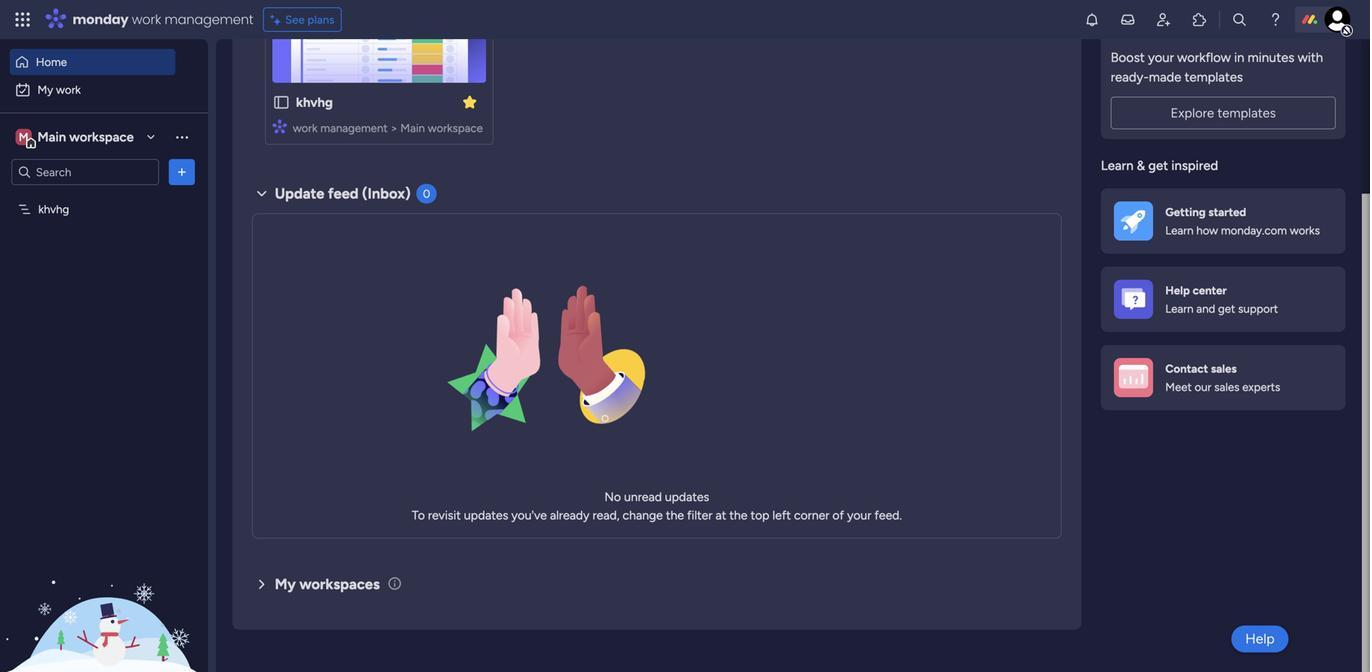 Task type: vqa. For each thing, say whether or not it's contained in the screenshot.
Main
yes



Task type: locate. For each thing, give the bounding box(es) containing it.
1 vertical spatial lottie animation image
[[0, 507, 208, 672]]

2 vertical spatial learn
[[1166, 302, 1194, 316]]

1 horizontal spatial get
[[1219, 302, 1236, 316]]

0 vertical spatial sales
[[1211, 362, 1237, 376]]

workspace down remove from favorites image
[[428, 121, 483, 135]]

0 horizontal spatial management
[[165, 10, 253, 29]]

khvhg
[[296, 95, 333, 110], [38, 202, 69, 216]]

monday.com
[[1221, 224, 1287, 238]]

updates
[[665, 490, 710, 505], [464, 508, 509, 523]]

monday
[[73, 10, 129, 29]]

work
[[132, 10, 161, 29], [56, 83, 81, 97], [293, 121, 318, 135]]

0 horizontal spatial work
[[56, 83, 81, 97]]

1 vertical spatial lottie animation element
[[0, 507, 208, 672]]

0 vertical spatial get
[[1149, 158, 1169, 173]]

1 vertical spatial templates
[[1218, 105, 1276, 121]]

management
[[165, 10, 253, 29], [321, 121, 388, 135]]

0 horizontal spatial lottie animation element
[[0, 507, 208, 672]]

get
[[1149, 158, 1169, 173], [1219, 302, 1236, 316]]

0 horizontal spatial main
[[38, 129, 66, 145]]

1 vertical spatial work
[[56, 83, 81, 97]]

lottie animation image for leftmost lottie animation element
[[0, 507, 208, 672]]

workspace selection element
[[16, 127, 136, 148]]

khvhg inside list box
[[38, 202, 69, 216]]

top
[[751, 508, 770, 523]]

learn inside getting started learn how monday.com works
[[1166, 224, 1194, 238]]

see
[[285, 13, 305, 27]]

1 horizontal spatial khvhg
[[296, 95, 333, 110]]

workflow
[[1178, 50, 1231, 65]]

in
[[1235, 50, 1245, 65]]

learn left &
[[1101, 158, 1134, 173]]

remove from favorites image
[[462, 94, 478, 110]]

templates down the workflow
[[1185, 69, 1243, 85]]

0 vertical spatial templates
[[1185, 69, 1243, 85]]

close update feed (inbox) image
[[252, 184, 272, 204]]

1 horizontal spatial main
[[401, 121, 425, 135]]

learn down getting
[[1166, 224, 1194, 238]]

the
[[666, 508, 684, 523], [730, 508, 748, 523]]

1 vertical spatial updates
[[464, 508, 509, 523]]

templates inside boost your workflow in minutes with ready-made templates
[[1185, 69, 1243, 85]]

lottie animation element
[[412, 227, 673, 488], [0, 507, 208, 672]]

work inside option
[[56, 83, 81, 97]]

corner
[[794, 508, 830, 523]]

learn for getting
[[1166, 224, 1194, 238]]

work down home
[[56, 83, 81, 97]]

read,
[[593, 508, 620, 523]]

main right workspace icon
[[38, 129, 66, 145]]

1 horizontal spatial lottie animation image
[[412, 227, 673, 488]]

&
[[1137, 158, 1146, 173]]

help center learn and get support
[[1166, 283, 1279, 316]]

your inside boost your workflow in minutes with ready-made templates
[[1148, 50, 1174, 65]]

your
[[1148, 50, 1174, 65], [847, 508, 872, 523]]

workspace up search in workspace field
[[69, 129, 134, 145]]

work up update
[[293, 121, 318, 135]]

help inside "help center learn and get support"
[[1166, 283, 1190, 297]]

you've
[[512, 508, 547, 523]]

sales
[[1211, 362, 1237, 376], [1215, 380, 1240, 394]]

khvhg right public board image
[[296, 95, 333, 110]]

started
[[1209, 205, 1247, 219]]

workspaces
[[299, 575, 380, 593]]

your right of
[[847, 508, 872, 523]]

1 vertical spatial khvhg
[[38, 202, 69, 216]]

already
[[550, 508, 590, 523]]

1 vertical spatial management
[[321, 121, 388, 135]]

main
[[401, 121, 425, 135], [38, 129, 66, 145]]

my inside option
[[38, 83, 53, 97]]

work right the "monday"
[[132, 10, 161, 29]]

2 vertical spatial work
[[293, 121, 318, 135]]

main workspace
[[38, 129, 134, 145]]

1 vertical spatial help
[[1246, 631, 1275, 647]]

0 horizontal spatial workspace
[[69, 129, 134, 145]]

contact
[[1166, 362, 1209, 376]]

change
[[623, 508, 663, 523]]

1 vertical spatial your
[[847, 508, 872, 523]]

workspace options image
[[174, 129, 190, 145]]

experts
[[1243, 380, 1281, 394]]

work for monday
[[132, 10, 161, 29]]

0 horizontal spatial get
[[1149, 158, 1169, 173]]

0 horizontal spatial the
[[666, 508, 684, 523]]

help inside button
[[1246, 631, 1275, 647]]

0 vertical spatial lottie animation element
[[412, 227, 673, 488]]

help center element
[[1101, 267, 1346, 332]]

get right &
[[1149, 158, 1169, 173]]

0 vertical spatial my
[[38, 83, 53, 97]]

2 horizontal spatial work
[[293, 121, 318, 135]]

public board image
[[272, 93, 290, 111]]

the left filter at right
[[666, 508, 684, 523]]

0 vertical spatial help
[[1166, 283, 1190, 297]]

0 vertical spatial updates
[[665, 490, 710, 505]]

ready-
[[1111, 69, 1149, 85]]

sales right our
[[1215, 380, 1240, 394]]

invite members image
[[1156, 11, 1172, 28]]

1 horizontal spatial your
[[1148, 50, 1174, 65]]

my down home
[[38, 83, 53, 97]]

1 vertical spatial get
[[1219, 302, 1236, 316]]

updates right revisit
[[464, 508, 509, 523]]

>
[[391, 121, 398, 135]]

templates
[[1185, 69, 1243, 85], [1218, 105, 1276, 121]]

0 vertical spatial your
[[1148, 50, 1174, 65]]

my right open my workspaces image in the left of the page
[[275, 575, 296, 593]]

learn
[[1101, 158, 1134, 173], [1166, 224, 1194, 238], [1166, 302, 1194, 316]]

0 horizontal spatial help
[[1166, 283, 1190, 297]]

home link
[[10, 49, 175, 75]]

my work link
[[10, 77, 175, 103]]

see plans button
[[263, 7, 342, 32]]

updates up filter at right
[[665, 490, 710, 505]]

learn inside "help center learn and get support"
[[1166, 302, 1194, 316]]

open my workspaces image
[[252, 575, 272, 594]]

1 horizontal spatial the
[[730, 508, 748, 523]]

Search in workspace field
[[34, 163, 136, 182]]

2 the from the left
[[730, 508, 748, 523]]

the right at
[[730, 508, 748, 523]]

workspace
[[428, 121, 483, 135], [69, 129, 134, 145]]

0 horizontal spatial my
[[38, 83, 53, 97]]

1 vertical spatial learn
[[1166, 224, 1194, 238]]

0 horizontal spatial your
[[847, 508, 872, 523]]

learn left the and
[[1166, 302, 1194, 316]]

learn & get inspired
[[1101, 158, 1219, 173]]

support
[[1239, 302, 1279, 316]]

your up made
[[1148, 50, 1174, 65]]

(inbox)
[[362, 185, 411, 202]]

templates right explore
[[1218, 105, 1276, 121]]

contact sales meet our sales experts
[[1166, 362, 1281, 394]]

lottie animation image
[[412, 227, 673, 488], [0, 507, 208, 672]]

inbox image
[[1120, 11, 1136, 28]]

help for help
[[1246, 631, 1275, 647]]

of
[[833, 508, 844, 523]]

khvhg down search in workspace field
[[38, 202, 69, 216]]

my
[[38, 83, 53, 97], [275, 575, 296, 593]]

filter
[[687, 508, 713, 523]]

0 horizontal spatial khvhg
[[38, 202, 69, 216]]

search everything image
[[1232, 11, 1248, 28]]

work management > main workspace
[[293, 121, 483, 135]]

option
[[0, 195, 208, 198]]

sales up our
[[1211, 362, 1237, 376]]

lottie animation image for the rightmost lottie animation element
[[412, 227, 673, 488]]

get right the and
[[1219, 302, 1236, 316]]

1 horizontal spatial work
[[132, 10, 161, 29]]

1 horizontal spatial help
[[1246, 631, 1275, 647]]

center
[[1193, 283, 1227, 297]]

1 horizontal spatial my
[[275, 575, 296, 593]]

0 horizontal spatial lottie animation image
[[0, 507, 208, 672]]

getting
[[1166, 205, 1206, 219]]

1 vertical spatial my
[[275, 575, 296, 593]]

minutes
[[1248, 50, 1295, 65]]

0 vertical spatial lottie animation image
[[412, 227, 673, 488]]

help
[[1166, 283, 1190, 297], [1246, 631, 1275, 647]]

0 vertical spatial work
[[132, 10, 161, 29]]

main right ">" at the top
[[401, 121, 425, 135]]



Task type: describe. For each thing, give the bounding box(es) containing it.
plans
[[308, 13, 335, 27]]

works
[[1290, 224, 1320, 238]]

1 vertical spatial sales
[[1215, 380, 1240, 394]]

my workspaces
[[275, 575, 380, 593]]

update
[[275, 185, 325, 202]]

0 horizontal spatial updates
[[464, 508, 509, 523]]

home
[[36, 55, 67, 69]]

options image
[[174, 164, 190, 180]]

inspired
[[1172, 158, 1219, 173]]

explore templates
[[1171, 105, 1276, 121]]

unread
[[624, 490, 662, 505]]

revisit
[[428, 508, 461, 523]]

at
[[716, 508, 727, 523]]

get inside "help center learn and get support"
[[1219, 302, 1236, 316]]

boost
[[1111, 50, 1145, 65]]

help for help center learn and get support
[[1166, 283, 1190, 297]]

help image
[[1268, 11, 1284, 28]]

templates inside button
[[1218, 105, 1276, 121]]

how
[[1197, 224, 1219, 238]]

learn for help
[[1166, 302, 1194, 316]]

1 horizontal spatial workspace
[[428, 121, 483, 135]]

update feed (inbox)
[[275, 185, 411, 202]]

explore templates button
[[1111, 97, 1336, 129]]

0 vertical spatial learn
[[1101, 158, 1134, 173]]

0 vertical spatial khvhg
[[296, 95, 333, 110]]

contact sales element
[[1101, 345, 1346, 410]]

1 horizontal spatial management
[[321, 121, 388, 135]]

select product image
[[15, 11, 31, 28]]

my work option
[[10, 77, 175, 103]]

feed
[[328, 185, 359, 202]]

see plans
[[285, 13, 335, 27]]

1 the from the left
[[666, 508, 684, 523]]

getting started element
[[1101, 188, 1346, 254]]

m
[[19, 130, 29, 144]]

explore
[[1171, 105, 1215, 121]]

gary orlando image
[[1325, 7, 1351, 33]]

1 horizontal spatial lottie animation element
[[412, 227, 673, 488]]

my for my work
[[38, 83, 53, 97]]

getting started learn how monday.com works
[[1166, 205, 1320, 238]]

our
[[1195, 380, 1212, 394]]

with
[[1298, 50, 1324, 65]]

0
[[423, 187, 430, 201]]

boost your workflow in minutes with ready-made templates
[[1111, 50, 1324, 85]]

to
[[412, 508, 425, 523]]

notifications image
[[1084, 11, 1101, 28]]

made
[[1149, 69, 1182, 85]]

left
[[773, 508, 791, 523]]

feed.
[[875, 508, 902, 523]]

work for my
[[56, 83, 81, 97]]

home option
[[10, 49, 175, 75]]

no
[[605, 490, 621, 505]]

apps image
[[1192, 11, 1208, 28]]

1 horizontal spatial updates
[[665, 490, 710, 505]]

help button
[[1232, 626, 1289, 653]]

monday work management
[[73, 10, 253, 29]]

khvhg list box
[[0, 192, 208, 443]]

0 vertical spatial management
[[165, 10, 253, 29]]

my work
[[38, 83, 81, 97]]

and
[[1197, 302, 1216, 316]]

your inside no unread updates to revisit updates you've already read, change the filter at the top left corner of your feed.
[[847, 508, 872, 523]]

my for my workspaces
[[275, 575, 296, 593]]

workspace image
[[16, 128, 32, 146]]

meet
[[1166, 380, 1192, 394]]

no unread updates to revisit updates you've already read, change the filter at the top left corner of your feed.
[[412, 490, 902, 523]]

main inside the workspace selection element
[[38, 129, 66, 145]]



